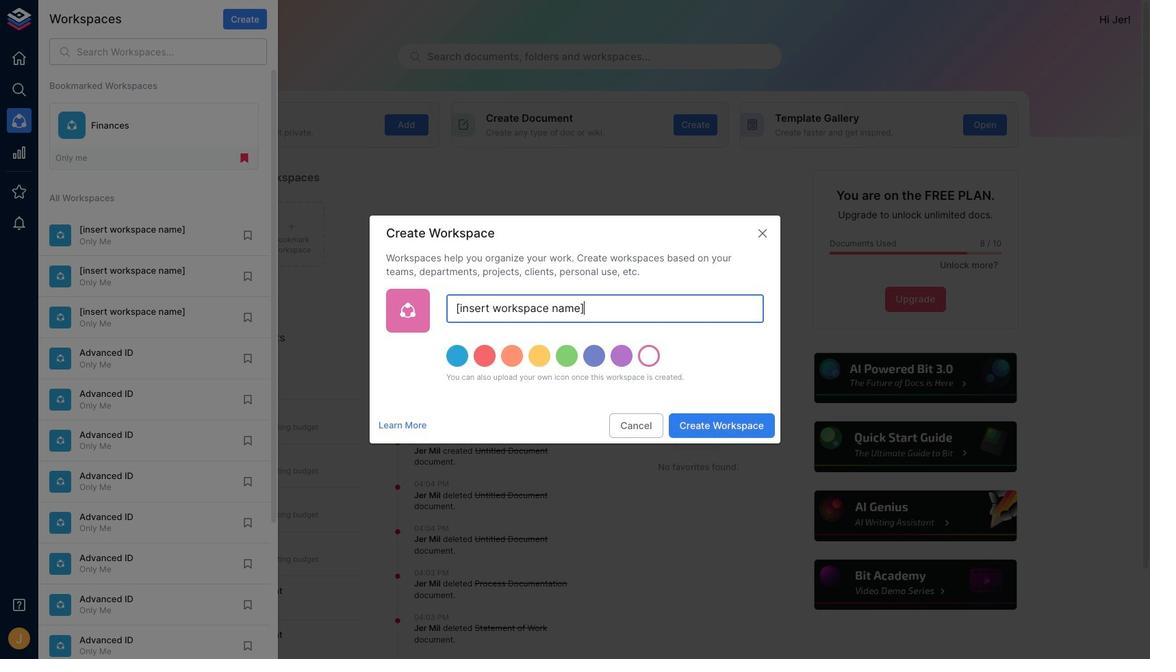 Task type: locate. For each thing, give the bounding box(es) containing it.
3 bookmark image from the top
[[242, 476, 254, 488]]

bookmark image
[[242, 311, 254, 324], [242, 352, 254, 365], [242, 476, 254, 488], [242, 558, 254, 570]]

4 bookmark image from the top
[[242, 435, 254, 447]]

dialog
[[370, 216, 781, 444]]

2 bookmark image from the top
[[242, 270, 254, 283]]

3 bookmark image from the top
[[242, 394, 254, 406]]

bookmark image
[[242, 229, 254, 242], [242, 270, 254, 283], [242, 394, 254, 406], [242, 435, 254, 447], [242, 517, 254, 529], [242, 599, 254, 611], [242, 640, 254, 652]]

Search Workspaces... text field
[[77, 38, 267, 65]]

Marketing Team, Project X, Personal, etc. text field
[[446, 295, 764, 323]]

help image
[[813, 351, 1019, 405], [813, 420, 1019, 474], [813, 489, 1019, 543], [813, 558, 1019, 612]]

1 bookmark image from the top
[[242, 311, 254, 324]]



Task type: vqa. For each thing, say whether or not it's contained in the screenshot.
Settings image
no



Task type: describe. For each thing, give the bounding box(es) containing it.
2 help image from the top
[[813, 420, 1019, 474]]

4 bookmark image from the top
[[242, 558, 254, 570]]

4 help image from the top
[[813, 558, 1019, 612]]

remove bookmark image
[[238, 152, 251, 164]]

7 bookmark image from the top
[[242, 640, 254, 652]]

3 help image from the top
[[813, 489, 1019, 543]]

2 bookmark image from the top
[[242, 352, 254, 365]]

6 bookmark image from the top
[[242, 599, 254, 611]]

1 bookmark image from the top
[[242, 229, 254, 242]]

5 bookmark image from the top
[[242, 517, 254, 529]]

1 help image from the top
[[813, 351, 1019, 405]]



